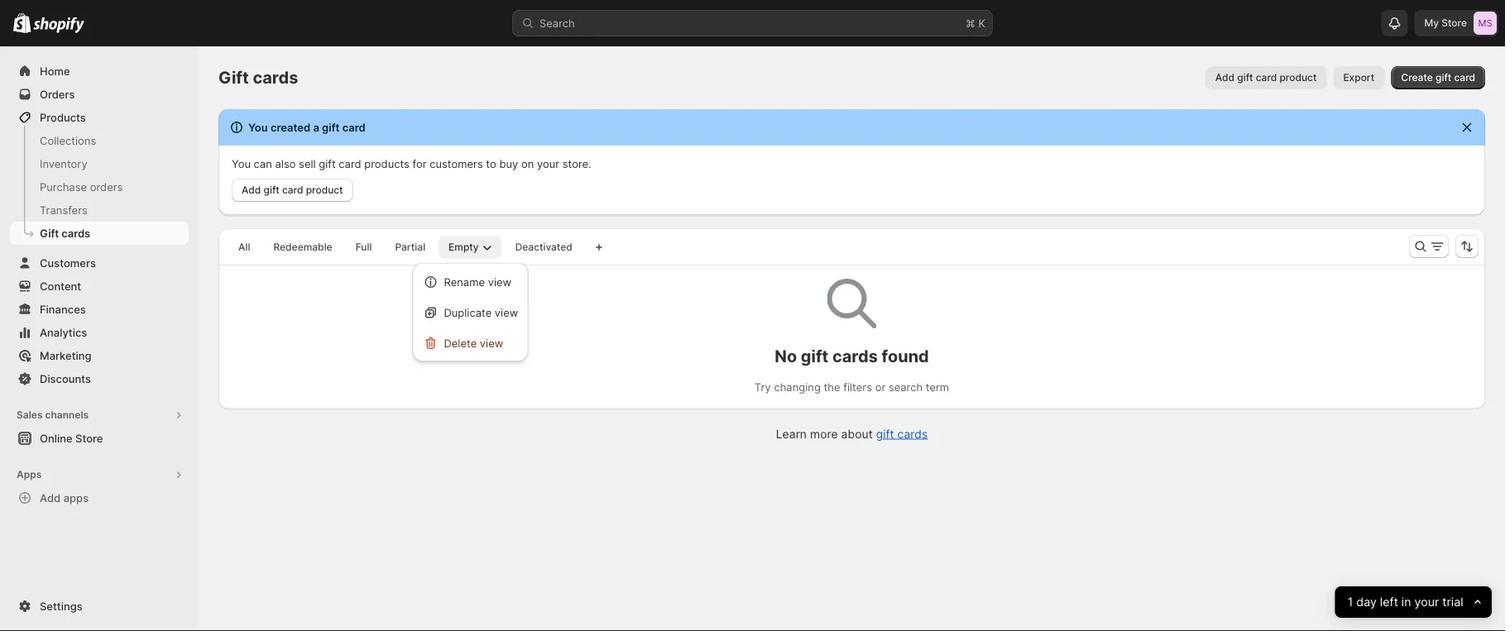 Task type: describe. For each thing, give the bounding box(es) containing it.
apps
[[17, 469, 42, 481]]

analytics
[[40, 326, 87, 339]]

home link
[[10, 60, 189, 83]]

duplicate view button
[[417, 299, 523, 326]]

k
[[979, 17, 986, 29]]

a
[[313, 121, 319, 134]]

learn
[[776, 427, 807, 441]]

or
[[875, 381, 886, 394]]

collections link
[[10, 129, 189, 152]]

apps button
[[10, 463, 189, 487]]

products link
[[10, 106, 189, 129]]

export button
[[1334, 66, 1385, 89]]

my store
[[1425, 17, 1467, 29]]

can
[[254, 157, 272, 170]]

customers link
[[10, 252, 189, 275]]

sell
[[299, 157, 316, 170]]

empty
[[449, 241, 479, 253]]

in
[[1402, 595, 1412, 610]]

you for you created a gift card
[[248, 121, 268, 134]]

finances
[[40, 303, 86, 316]]

export
[[1344, 72, 1375, 84]]

create gift card
[[1401, 72, 1476, 84]]

delete view button
[[417, 329, 523, 357]]

settings link
[[10, 595, 189, 618]]

no gift cards found
[[775, 346, 929, 366]]

cards up filters at the bottom right of page
[[833, 346, 878, 366]]

create
[[1401, 72, 1433, 84]]

add apps button
[[10, 487, 189, 510]]

buy
[[499, 157, 518, 170]]

cards down search
[[898, 427, 928, 441]]

day
[[1357, 595, 1377, 610]]

rename view button
[[417, 268, 523, 295]]

channels
[[45, 409, 89, 421]]

rename
[[444, 276, 485, 288]]

my
[[1425, 17, 1439, 29]]

store for online store
[[75, 432, 103, 445]]

tab list containing all
[[225, 235, 586, 259]]

customers
[[40, 257, 96, 269]]

full
[[356, 241, 372, 253]]

empty button
[[439, 236, 502, 259]]

redeemable
[[273, 241, 332, 253]]

transfers link
[[10, 199, 189, 222]]

orders link
[[10, 83, 189, 106]]

1 vertical spatial gift
[[40, 227, 59, 240]]

learn more about gift cards
[[776, 427, 928, 441]]

my store image
[[1474, 12, 1497, 35]]

deactivated
[[515, 241, 573, 253]]

1 vertical spatial add gift card product
[[242, 184, 343, 196]]

1 horizontal spatial add gift card product
[[1216, 72, 1317, 84]]

you can also sell gift card products for customers to buy on your store.
[[232, 157, 591, 170]]

term
[[926, 381, 949, 394]]

transfers
[[40, 204, 88, 216]]

view for delete view
[[480, 337, 503, 350]]

content link
[[10, 275, 189, 298]]

0 vertical spatial gift
[[218, 67, 249, 88]]

view for duplicate view
[[495, 306, 518, 319]]

also
[[275, 157, 296, 170]]

inventory
[[40, 157, 87, 170]]

redeemable link
[[263, 236, 342, 259]]

cards up created in the top of the page
[[253, 67, 298, 88]]

changing
[[774, 381, 821, 394]]

you created a gift card
[[248, 121, 366, 134]]

partial link
[[385, 236, 435, 259]]

created
[[271, 121, 311, 134]]

⌘
[[966, 17, 976, 29]]

gift cards link
[[876, 427, 928, 441]]

shopify image
[[13, 13, 31, 33]]

marketing link
[[10, 344, 189, 367]]

gift cards link
[[10, 222, 189, 245]]

gift inside create gift card link
[[1436, 72, 1452, 84]]



Task type: vqa. For each thing, say whether or not it's contained in the screenshot.
Export in the top of the page
yes



Task type: locate. For each thing, give the bounding box(es) containing it.
product down sell
[[306, 184, 343, 196]]

gift cards
[[218, 67, 298, 88], [40, 227, 90, 240]]

purchase orders
[[40, 180, 123, 193]]

delete
[[444, 337, 477, 350]]

card for the right "add gift card product" link
[[1256, 72, 1277, 84]]

online store
[[40, 432, 103, 445]]

1 vertical spatial your
[[1415, 595, 1440, 610]]

view right duplicate
[[495, 306, 518, 319]]

1 vertical spatial gift cards
[[40, 227, 90, 240]]

store inside button
[[75, 432, 103, 445]]

store down sales channels button
[[75, 432, 103, 445]]

0 vertical spatial view
[[488, 276, 512, 288]]

tab list
[[225, 235, 586, 259]]

online store button
[[0, 427, 199, 450]]

you left created in the top of the page
[[248, 121, 268, 134]]

1 horizontal spatial gift
[[218, 67, 249, 88]]

partial
[[395, 241, 425, 253]]

product
[[1280, 72, 1317, 84], [306, 184, 343, 196]]

deactivated link
[[505, 236, 582, 259]]

duplicate view
[[444, 306, 518, 319]]

you
[[248, 121, 268, 134], [232, 157, 251, 170]]

search
[[889, 381, 923, 394]]

your right on at the top left of page
[[537, 157, 560, 170]]

for
[[413, 157, 427, 170]]

purchase
[[40, 180, 87, 193]]

0 horizontal spatial store
[[75, 432, 103, 445]]

store
[[1442, 17, 1467, 29], [75, 432, 103, 445]]

your inside 1 day left in your trial dropdown button
[[1415, 595, 1440, 610]]

content
[[40, 280, 81, 293]]

finances link
[[10, 298, 189, 321]]

full link
[[346, 236, 382, 259]]

create gift card link
[[1391, 66, 1486, 89]]

settings
[[40, 600, 82, 613]]

orders
[[40, 88, 75, 101]]

all
[[238, 241, 250, 253]]

1 horizontal spatial gift cards
[[218, 67, 298, 88]]

view right "delete"
[[480, 337, 503, 350]]

gift cards up created in the top of the page
[[218, 67, 298, 88]]

store for my store
[[1442, 17, 1467, 29]]

1 horizontal spatial store
[[1442, 17, 1467, 29]]

cards down transfers
[[62, 227, 90, 240]]

0 vertical spatial store
[[1442, 17, 1467, 29]]

rename view
[[444, 276, 512, 288]]

sales channels
[[17, 409, 89, 421]]

shopify image
[[33, 17, 85, 33]]

1 day left in your trial
[[1348, 595, 1464, 610]]

store.
[[563, 157, 591, 170]]

0 vertical spatial add
[[1216, 72, 1235, 84]]

empty search results image
[[827, 279, 877, 329]]

view
[[488, 276, 512, 288], [495, 306, 518, 319], [480, 337, 503, 350]]

1 vertical spatial add gift card product link
[[232, 179, 353, 202]]

on
[[521, 157, 534, 170]]

product for leftmost "add gift card product" link
[[306, 184, 343, 196]]

inventory link
[[10, 152, 189, 175]]

search
[[540, 17, 575, 29]]

0 horizontal spatial product
[[306, 184, 343, 196]]

⌘ k
[[966, 17, 986, 29]]

purchase orders link
[[10, 175, 189, 199]]

add
[[1216, 72, 1235, 84], [242, 184, 261, 196], [40, 492, 61, 504]]

0 vertical spatial product
[[1280, 72, 1317, 84]]

all link
[[228, 236, 260, 259]]

2 vertical spatial view
[[480, 337, 503, 350]]

to
[[486, 157, 496, 170]]

add gift card product
[[1216, 72, 1317, 84], [242, 184, 343, 196]]

menu containing rename view
[[417, 268, 523, 357]]

view for rename view
[[488, 276, 512, 288]]

marketing
[[40, 349, 91, 362]]

filters
[[844, 381, 872, 394]]

analytics link
[[10, 321, 189, 344]]

card for create gift card link
[[1455, 72, 1476, 84]]

orders
[[90, 180, 123, 193]]

apps
[[63, 492, 89, 504]]

add apps
[[40, 492, 89, 504]]

add gift card product link
[[1206, 66, 1327, 89], [232, 179, 353, 202]]

store right my
[[1442, 17, 1467, 29]]

duplicate
[[444, 306, 492, 319]]

collections
[[40, 134, 96, 147]]

you for you can also sell gift card products for customers to buy on your store.
[[232, 157, 251, 170]]

add inside button
[[40, 492, 61, 504]]

0 horizontal spatial your
[[537, 157, 560, 170]]

your
[[537, 157, 560, 170], [1415, 595, 1440, 610]]

your right in
[[1415, 595, 1440, 610]]

0 horizontal spatial add gift card product link
[[232, 179, 353, 202]]

card for leftmost "add gift card product" link
[[282, 184, 303, 196]]

try changing the filters or search term
[[755, 381, 949, 394]]

0 horizontal spatial add gift card product
[[242, 184, 343, 196]]

left
[[1380, 595, 1399, 610]]

sales
[[17, 409, 43, 421]]

0 vertical spatial your
[[537, 157, 560, 170]]

view right rename
[[488, 276, 512, 288]]

1 horizontal spatial add gift card product link
[[1206, 66, 1327, 89]]

0 horizontal spatial gift cards
[[40, 227, 90, 240]]

2 horizontal spatial add
[[1216, 72, 1235, 84]]

products
[[40, 111, 86, 124]]

trial
[[1443, 595, 1464, 610]]

card
[[1256, 72, 1277, 84], [1455, 72, 1476, 84], [342, 121, 366, 134], [339, 157, 361, 170], [282, 184, 303, 196]]

1 vertical spatial you
[[232, 157, 251, 170]]

1 horizontal spatial your
[[1415, 595, 1440, 610]]

1 vertical spatial add
[[242, 184, 261, 196]]

gift
[[1238, 72, 1253, 84], [1436, 72, 1452, 84], [322, 121, 340, 134], [319, 157, 336, 170], [264, 184, 280, 196], [801, 346, 829, 366], [876, 427, 894, 441]]

0 vertical spatial add gift card product link
[[1206, 66, 1327, 89]]

0 vertical spatial gift cards
[[218, 67, 298, 88]]

1 horizontal spatial add
[[242, 184, 261, 196]]

0 vertical spatial you
[[248, 121, 268, 134]]

1
[[1348, 595, 1354, 610]]

0 vertical spatial add gift card product
[[1216, 72, 1317, 84]]

more
[[810, 427, 838, 441]]

cards
[[253, 67, 298, 88], [62, 227, 90, 240], [833, 346, 878, 366], [898, 427, 928, 441]]

online store link
[[10, 427, 189, 450]]

product left export
[[1280, 72, 1317, 84]]

1 day left in your trial button
[[1335, 587, 1492, 618]]

0 horizontal spatial gift
[[40, 227, 59, 240]]

1 horizontal spatial product
[[1280, 72, 1317, 84]]

1 vertical spatial view
[[495, 306, 518, 319]]

0 horizontal spatial add
[[40, 492, 61, 504]]

gift
[[218, 67, 249, 88], [40, 227, 59, 240]]

menu
[[417, 268, 523, 357]]

2 vertical spatial add
[[40, 492, 61, 504]]

no
[[775, 346, 797, 366]]

discounts link
[[10, 367, 189, 391]]

add for leftmost "add gift card product" link
[[242, 184, 261, 196]]

customers
[[430, 157, 483, 170]]

products
[[364, 157, 410, 170]]

1 vertical spatial product
[[306, 184, 343, 196]]

product for the right "add gift card product" link
[[1280, 72, 1317, 84]]

1 vertical spatial store
[[75, 432, 103, 445]]

add for the right "add gift card product" link
[[1216, 72, 1235, 84]]

discounts
[[40, 372, 91, 385]]

you left can
[[232, 157, 251, 170]]

the
[[824, 381, 841, 394]]

gift cards down transfers
[[40, 227, 90, 240]]

delete view
[[444, 337, 503, 350]]

home
[[40, 65, 70, 77]]

try
[[755, 381, 771, 394]]



